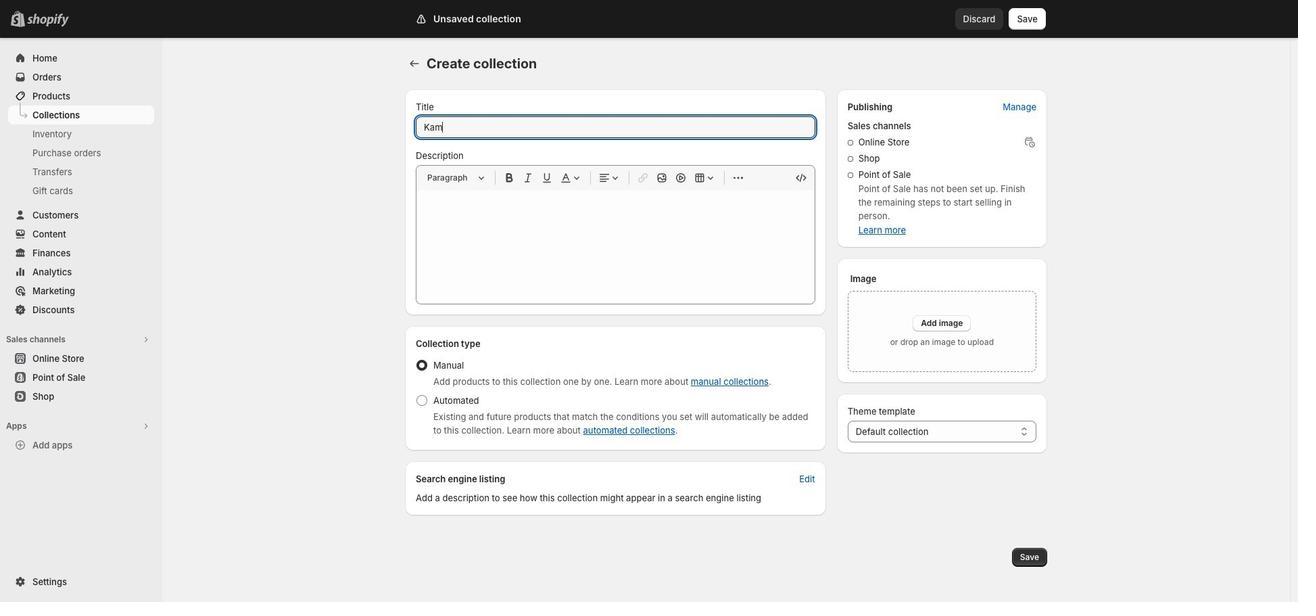 Task type: vqa. For each thing, say whether or not it's contained in the screenshot.
Shopify "image"
yes



Task type: describe. For each thing, give the bounding box(es) containing it.
e.g. Summer collection, Under $100, Staff picks text field
[[416, 116, 816, 138]]

shopify image
[[30, 14, 72, 27]]



